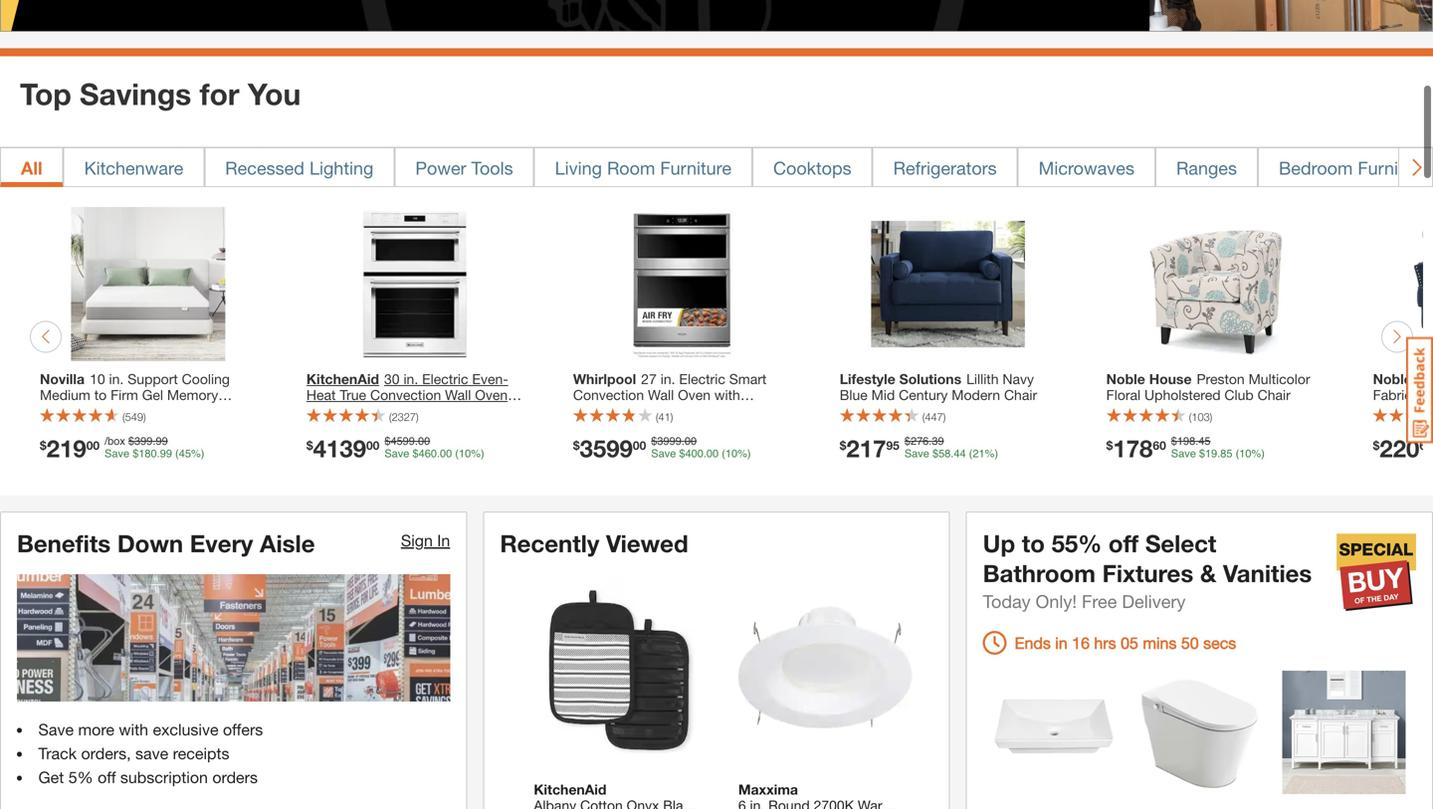 Task type: describe. For each thing, give the bounding box(es) containing it.
noble for 178
[[1107, 371, 1146, 387]]

( 103 )
[[1190, 411, 1213, 423]]

benefits down every aisle
[[17, 529, 315, 558]]

99 right 399
[[156, 435, 168, 447]]

up to 55% off select bathroom fixtures & vanities today only! free delivery
[[983, 529, 1313, 613]]

( down century
[[923, 411, 925, 423]]

save for 178
[[1172, 447, 1197, 460]]

blue
[[840, 387, 868, 403]]

oven inside "27 in. electric smart convection wall oven with touchscreen and air fry, when connection in stainless steel"
[[678, 387, 711, 403]]

off inside up to 55% off select bathroom fixtures & vanities today only! free delivery
[[1109, 529, 1139, 558]]

to inside 10 in. support cooling medium to firm gel memory foam tight top queen mattress, breathable and hypoallergenic
[[94, 387, 107, 403]]

convection inside "27 in. electric smart convection wall oven with touchscreen and air fry, when connection in stainless steel"
[[573, 387, 644, 403]]

recessed lighting button
[[204, 148, 395, 187]]

ends
[[1015, 634, 1051, 653]]

219
[[46, 434, 86, 462]]

support
[[128, 371, 178, 387]]

lifestyle solutions
[[840, 371, 962, 387]]

with inside 30 in. electric even- heat true convection wall oven with built-in microwave in white
[[307, 403, 332, 419]]

room
[[607, 157, 656, 179]]

( down firm
[[122, 411, 125, 423]]

living room furniture button
[[534, 148, 753, 187]]

16
[[1073, 634, 1090, 653]]

refrigerators button
[[873, 148, 1018, 187]]

off inside save more with exclusive offers track orders, save receipts get 5% off subscription orders
[[98, 768, 116, 787]]

memory
[[167, 387, 218, 403]]

power tools
[[416, 157, 513, 179]]

) for 3599
[[671, 411, 674, 423]]

30 in. electric even-heat true convection wall oven with built-in microwave in white image
[[338, 207, 492, 361]]

orders,
[[81, 744, 131, 763]]

41
[[659, 411, 671, 423]]

10 for 3599
[[726, 447, 738, 460]]

$ 3599 00 $ 3999 . 00 save $ 400 . 00 ( 10 %)
[[573, 434, 751, 462]]

kitchenware button
[[63, 148, 204, 187]]

10 in. support cooling medium to firm gel memory foam tight top queen mattress, breathable and hypoallergenic image
[[71, 207, 225, 361]]

bathroom
[[983, 559, 1096, 588]]

exclusive
[[153, 720, 219, 739]]

30
[[384, 371, 400, 387]]

00 right 460
[[440, 447, 452, 460]]

firm
[[111, 387, 138, 403]]

benefits
[[17, 529, 111, 558]]

built-
[[336, 403, 370, 419]]

preston multicolor floral upholstered club chair
[[1107, 371, 1311, 403]]

10 inside 10 in. support cooling medium to firm gel memory foam tight top queen mattress, breathable and hypoallergenic
[[90, 371, 105, 387]]

1 vertical spatial in
[[437, 531, 450, 550]]

wall inside 30 in. electric even- heat true convection wall oven with built-in microwave in white
[[445, 387, 471, 403]]

) for 178
[[1211, 411, 1213, 423]]

tight
[[79, 403, 110, 419]]

4599
[[391, 435, 415, 447]]

sign in card banner image
[[17, 575, 450, 702]]

save more with exclusive offers track orders, save receipts get 5% off subscription orders
[[38, 720, 263, 787]]

5%
[[68, 768, 93, 787]]

microwave
[[385, 403, 452, 419]]

( inside '$ 3599 00 $ 3999 . 00 save $ 400 . 00 ( 10 %)'
[[722, 447, 726, 460]]

offers
[[223, 720, 263, 739]]

00 right the "400"
[[707, 447, 719, 460]]

95
[[887, 438, 900, 452]]

2 horizontal spatial in
[[1056, 634, 1068, 653]]

in inside 30 in. electric even- heat true convection wall oven with built-in microwave in white
[[370, 403, 381, 419]]

. left 58
[[929, 435, 932, 447]]

tafton dark blue fabric tufted club chair image
[[1405, 207, 1434, 361]]

44
[[954, 447, 967, 460]]

. right "39"
[[951, 447, 954, 460]]

58
[[939, 447, 951, 460]]

air
[[684, 403, 700, 419]]

cooktops
[[774, 157, 852, 179]]

secs
[[1204, 634, 1237, 653]]

. down stainless
[[704, 447, 707, 460]]

up
[[983, 529, 1016, 558]]

0 vertical spatial kitchenaid
[[307, 371, 379, 387]]

save inside save more with exclusive offers track orders, save receipts get 5% off subscription orders
[[38, 720, 74, 739]]

special buy logo image
[[1337, 533, 1417, 613]]

39
[[932, 435, 945, 447]]

) for 219
[[143, 411, 146, 423]]

recessed
[[225, 157, 305, 179]]

noble ho
[[1374, 371, 1434, 387]]

0 horizontal spatial top
[[20, 76, 71, 112]]

%) for 4139
[[471, 447, 485, 460]]

to inside up to 55% off select bathroom fixtures & vanities today only! free delivery
[[1022, 529, 1045, 558]]

sign in link
[[401, 531, 450, 550]]

. left the "400"
[[682, 435, 685, 447]]

recently viewed
[[500, 529, 689, 558]]

. right 198
[[1218, 447, 1221, 460]]

living
[[555, 157, 602, 179]]

bedroom furniture button
[[1259, 148, 1434, 187]]

foam
[[40, 403, 75, 419]]

lillith navy blue mid century modern chair image
[[872, 207, 1026, 361]]

free delivery
[[1082, 591, 1186, 613]]

&
[[1201, 559, 1217, 588]]

when
[[731, 403, 767, 419]]

00 left 4599
[[366, 438, 380, 452]]

. left 19
[[1196, 435, 1199, 447]]

modern
[[952, 387, 1001, 403]]

microwaves
[[1039, 157, 1135, 179]]

preston
[[1197, 371, 1245, 387]]

( up 3999 at the bottom left of the page
[[656, 411, 659, 423]]

century
[[899, 387, 948, 403]]

get
[[38, 768, 64, 787]]

bedroom
[[1280, 157, 1354, 179]]

heat
[[307, 387, 336, 403]]

00 left 3999 at the bottom left of the page
[[633, 438, 647, 452]]

gel
[[142, 387, 163, 403]]

refrigerators
[[894, 157, 997, 179]]

floral
[[1107, 387, 1141, 403]]

connection
[[573, 419, 645, 435]]

( inside the $ 178 60 $ 198 . 45 save $ 19 . 85 ( 10 %)
[[1236, 447, 1240, 460]]

chair inside 'lillith navy blue mid century modern chair'
[[1005, 387, 1038, 403]]

navy
[[1003, 371, 1035, 387]]

viewed
[[606, 529, 689, 558]]

electric for 3599
[[680, 371, 726, 387]]

recessed lighting
[[225, 157, 374, 179]]

447
[[925, 411, 944, 423]]

21
[[973, 447, 985, 460]]

10 in. support cooling medium to firm gel memory foam tight top queen mattress, breathable and hypoallergenic
[[40, 371, 244, 435]]

maxxima
[[739, 782, 799, 798]]

in inside 30 in. electric even- heat true convection wall oven with built-in microwave in white
[[456, 403, 467, 419]]

) for 4139
[[416, 411, 419, 423]]

00 right 4599
[[418, 435, 430, 447]]

6 in. round 2700k warm white new construction non-ic rated recessed intergrated led kit image
[[729, 579, 917, 767]]

$ 217 95 $ 276 . 39 save $ 58 . 44 ( 21 %)
[[840, 434, 999, 462]]

track
[[38, 744, 77, 763]]

in inside "27 in. electric smart convection wall oven with touchscreen and air fry, when connection in stainless steel"
[[649, 419, 660, 435]]

albany cotton onyx black pot holder set (2-pack) image
[[524, 579, 713, 767]]

receipts
[[173, 744, 230, 763]]

lillith navy blue mid century modern chair
[[840, 371, 1038, 403]]

%) for 217
[[985, 447, 999, 460]]

multicolor
[[1249, 371, 1311, 387]]

. down queen
[[153, 435, 156, 447]]

queen
[[141, 403, 182, 419]]

45 inside the $ 178 60 $ 198 . 45 save $ 19 . 85 ( 10 %)
[[1199, 435, 1211, 447]]

05
[[1121, 634, 1139, 653]]

lifestyle
[[840, 371, 896, 387]]



Task type: locate. For each thing, give the bounding box(es) containing it.
orders
[[212, 768, 258, 787]]

$ 178 60 $ 198 . 45 save $ 19 . 85 ( 10 %)
[[1107, 434, 1266, 462]]

0 horizontal spatial chair
[[1005, 387, 1038, 403]]

00 left the /box
[[86, 438, 100, 452]]

3 ) from the left
[[671, 411, 674, 423]]

55%
[[1052, 529, 1103, 558]]

stainless
[[664, 419, 720, 435]]

1 vertical spatial off
[[98, 768, 116, 787]]

save left "39"
[[905, 447, 930, 460]]

furniture right bedroom
[[1359, 157, 1430, 179]]

save for 217
[[905, 447, 930, 460]]

noble for 220
[[1374, 371, 1413, 387]]

off up fixtures
[[1109, 529, 1139, 558]]

1 horizontal spatial convection
[[573, 387, 644, 403]]

10 right 85
[[1240, 447, 1252, 460]]

%) for 3599
[[738, 447, 751, 460]]

chair right club
[[1258, 387, 1291, 403]]

top
[[20, 76, 71, 112], [114, 403, 137, 419]]

1 wall from the left
[[445, 387, 471, 403]]

in
[[370, 403, 381, 419], [437, 531, 450, 550]]

( up 4599
[[389, 411, 392, 423]]

maxxima link
[[739, 782, 907, 810]]

ranges
[[1177, 157, 1238, 179]]

toilets & tubs product image image
[[1139, 671, 1262, 795]]

%) inside the $ 178 60 $ 198 . 45 save $ 19 . 85 ( 10 %)
[[1252, 447, 1266, 460]]

%) down white
[[471, 447, 485, 460]]

1 horizontal spatial noble
[[1374, 371, 1413, 387]]

( right 44
[[970, 447, 973, 460]]

( right the "400"
[[722, 447, 726, 460]]

. left 460
[[415, 435, 418, 447]]

and inside 10 in. support cooling medium to firm gel memory foam tight top queen mattress, breathable and hypoallergenic
[[111, 419, 135, 435]]

%) inside $ 219 00 /box $ 399 . 99 save $ 180 . 99 ( 45 %)
[[191, 447, 205, 460]]

460
[[419, 447, 437, 460]]

10 inside the $ 178 60 $ 198 . 45 save $ 19 . 85 ( 10 %)
[[1240, 447, 1252, 460]]

convection inside 30 in. electric even- heat true convection wall oven with built-in microwave in white
[[370, 387, 441, 403]]

2 wall from the left
[[648, 387, 674, 403]]

0 vertical spatial off
[[1109, 529, 1139, 558]]

1 horizontal spatial off
[[1109, 529, 1139, 558]]

all
[[21, 157, 42, 179]]

1 vertical spatial to
[[1022, 529, 1045, 558]]

ho
[[1417, 371, 1434, 387]]

oven
[[475, 387, 508, 403], [678, 387, 711, 403]]

1 horizontal spatial with
[[307, 403, 332, 419]]

oven up stainless
[[678, 387, 711, 403]]

2 in. from the left
[[404, 371, 418, 387]]

1 horizontal spatial wall
[[648, 387, 674, 403]]

every
[[190, 529, 253, 558]]

bathroom sinks & faucets product image image
[[994, 671, 1117, 795]]

noble left the house
[[1107, 371, 1146, 387]]

1 furniture from the left
[[661, 157, 732, 179]]

0 horizontal spatial oven
[[475, 387, 508, 403]]

save inside $ 219 00 /box $ 399 . 99 save $ 180 . 99 ( 45 %)
[[105, 447, 130, 460]]

00
[[418, 435, 430, 447], [685, 435, 697, 447], [86, 438, 100, 452], [366, 438, 380, 452], [633, 438, 647, 452], [440, 447, 452, 460], [707, 447, 719, 460]]

2 convection from the left
[[573, 387, 644, 403]]

living room furniture
[[555, 157, 732, 179]]

in. for 3599
[[661, 371, 676, 387]]

even-
[[472, 371, 509, 387]]

.
[[153, 435, 156, 447], [415, 435, 418, 447], [682, 435, 685, 447], [929, 435, 932, 447], [1196, 435, 1199, 447], [157, 447, 160, 460], [437, 447, 440, 460], [704, 447, 707, 460], [951, 447, 954, 460], [1218, 447, 1221, 460]]

10 inside the $ 4139 00 $ 4599 . 00 save $ 460 . 00 ( 10 %)
[[459, 447, 471, 460]]

hypoallergenic
[[138, 419, 231, 435]]

276
[[911, 435, 929, 447]]

$ 219 00 /box $ 399 . 99 save $ 180 . 99 ( 45 %)
[[40, 434, 205, 462]]

0 vertical spatial top
[[20, 76, 71, 112]]

in. for 219
[[109, 371, 124, 387]]

%) down hypoallergenic
[[191, 447, 205, 460]]

%) right 85
[[1252, 447, 1266, 460]]

10 left firm
[[90, 371, 105, 387]]

. right 4599
[[437, 447, 440, 460]]

wall
[[445, 387, 471, 403], [648, 387, 674, 403]]

wall inside "27 in. electric smart convection wall oven with touchscreen and air fry, when connection in stainless steel"
[[648, 387, 674, 403]]

more
[[78, 720, 114, 739]]

with up 'save'
[[119, 720, 148, 739]]

save inside the $ 4139 00 $ 4599 . 00 save $ 460 . 00 ( 10 %)
[[385, 447, 410, 460]]

steel
[[724, 419, 755, 435]]

%) inside the $ 4139 00 $ 4599 . 00 save $ 460 . 00 ( 10 %)
[[471, 447, 485, 460]]

oven inside 30 in. electric even- heat true convection wall oven with built-in microwave in white
[[475, 387, 508, 403]]

cooktops button
[[753, 148, 873, 187]]

0 horizontal spatial in.
[[109, 371, 124, 387]]

ends in 16 hrs 05 mins 50 secs
[[1015, 634, 1237, 653]]

noble left ho
[[1374, 371, 1413, 387]]

0 horizontal spatial off
[[98, 768, 116, 787]]

45 right 198
[[1199, 435, 1211, 447]]

1 horizontal spatial in
[[437, 531, 450, 550]]

%) inside $ 217 95 $ 276 . 39 save $ 58 . 44 ( 21 %)
[[985, 447, 999, 460]]

( down hypoallergenic
[[175, 447, 179, 460]]

10 down steel
[[726, 447, 738, 460]]

all button
[[0, 148, 63, 187]]

with up steel
[[715, 387, 741, 403]]

2 noble from the left
[[1374, 371, 1413, 387]]

electric for 4139
[[422, 371, 469, 387]]

off down "orders,"
[[98, 768, 116, 787]]

%)
[[191, 447, 205, 460], [471, 447, 485, 460], [738, 447, 751, 460], [985, 447, 999, 460], [1252, 447, 1266, 460]]

10 for 178
[[1240, 447, 1252, 460]]

kitchenware
[[84, 157, 184, 179]]

1 convection from the left
[[370, 387, 441, 403]]

top up 'all' "button"
[[20, 76, 71, 112]]

save left 399
[[105, 447, 130, 460]]

( down upholstered
[[1190, 411, 1192, 423]]

save left 460
[[385, 447, 410, 460]]

with
[[715, 387, 741, 403], [307, 403, 332, 419], [119, 720, 148, 739]]

save for 3599
[[651, 447, 676, 460]]

noble house
[[1107, 371, 1192, 387]]

in. inside 10 in. support cooling medium to firm gel memory foam tight top queen mattress, breathable and hypoallergenic
[[109, 371, 124, 387]]

0 horizontal spatial kitchenaid
[[307, 371, 379, 387]]

0 horizontal spatial wall
[[445, 387, 471, 403]]

$ 220
[[1374, 434, 1420, 462]]

kitchenaid link
[[534, 782, 703, 810]]

house
[[1150, 371, 1192, 387]]

in. left the support
[[109, 371, 124, 387]]

in right 'true'
[[370, 403, 381, 419]]

in. inside 30 in. electric even- heat true convection wall oven with built-in microwave in white
[[404, 371, 418, 387]]

save inside '$ 3599 00 $ 3999 . 00 save $ 400 . 00 ( 10 %)'
[[651, 447, 676, 460]]

$
[[128, 435, 134, 447], [385, 435, 391, 447], [651, 435, 658, 447], [905, 435, 911, 447], [1172, 435, 1178, 447], [40, 438, 46, 452], [307, 438, 313, 452], [573, 438, 580, 452], [840, 438, 847, 452], [1107, 438, 1114, 452], [1374, 438, 1380, 452], [133, 447, 139, 460], [413, 447, 419, 460], [679, 447, 686, 460], [933, 447, 939, 460], [1200, 447, 1206, 460]]

save for 4139
[[385, 447, 410, 460]]

with inside "27 in. electric smart convection wall oven with touchscreen and air fry, when connection in stainless steel"
[[715, 387, 741, 403]]

%) for 178
[[1252, 447, 1266, 460]]

. right 399
[[157, 447, 160, 460]]

convection up connection in the left of the page
[[573, 387, 644, 403]]

chair
[[1005, 387, 1038, 403], [1258, 387, 1291, 403]]

electric inside "27 in. electric smart convection wall oven with touchscreen and air fry, when connection in stainless steel"
[[680, 371, 726, 387]]

0 horizontal spatial with
[[119, 720, 148, 739]]

$ 4139 00 $ 4599 . 00 save $ 460 . 00 ( 10 %)
[[307, 434, 485, 462]]

5 ) from the left
[[1211, 411, 1213, 423]]

3 %) from the left
[[738, 447, 751, 460]]

0 horizontal spatial to
[[94, 387, 107, 403]]

to left firm
[[94, 387, 107, 403]]

next arrow image
[[1408, 158, 1425, 177]]

2 electric from the left
[[680, 371, 726, 387]]

mid
[[872, 387, 895, 403]]

( inside $ 219 00 /box $ 399 . 99 save $ 180 . 99 ( 45 %)
[[175, 447, 179, 460]]

27
[[642, 371, 657, 387]]

top inside 10 in. support cooling medium to firm gel memory foam tight top queen mattress, breathable and hypoallergenic
[[114, 403, 137, 419]]

%) down steel
[[738, 447, 751, 460]]

1 horizontal spatial and
[[656, 403, 680, 419]]

electric up the microwave
[[422, 371, 469, 387]]

2 horizontal spatial in.
[[661, 371, 676, 387]]

mattress,
[[186, 403, 244, 419]]

whirlpool
[[573, 371, 637, 387]]

club
[[1225, 387, 1254, 403]]

true
[[340, 387, 367, 403]]

27 in. electric smart convection wall oven with touchscreen and air fry, when connection in stainless steel
[[573, 371, 767, 435]]

00 right 3999 at the bottom left of the page
[[685, 435, 697, 447]]

aisle
[[260, 529, 315, 558]]

in. for 4139
[[404, 371, 418, 387]]

2327
[[392, 411, 416, 423]]

1 chair from the left
[[1005, 387, 1038, 403]]

/box
[[105, 435, 125, 447]]

45 down hypoallergenic
[[179, 447, 191, 460]]

1 %) from the left
[[191, 447, 205, 460]]

today only!
[[983, 591, 1077, 613]]

400
[[686, 447, 704, 460]]

electric up the air
[[680, 371, 726, 387]]

feedback link image
[[1407, 337, 1434, 444]]

549
[[125, 411, 143, 423]]

electric inside 30 in. electric even- heat true convection wall oven with built-in microwave in white
[[422, 371, 469, 387]]

4 %) from the left
[[985, 447, 999, 460]]

novilla
[[40, 371, 85, 387]]

%) right 44
[[985, 447, 999, 460]]

178
[[1114, 434, 1154, 462]]

white
[[471, 403, 507, 419]]

and inside "27 in. electric smart convection wall oven with touchscreen and air fry, when connection in stainless steel"
[[656, 403, 680, 419]]

1 horizontal spatial furniture
[[1359, 157, 1430, 179]]

wall up ( 41 ) on the bottom of the page
[[648, 387, 674, 403]]

( inside $ 217 95 $ 276 . 39 save $ 58 . 44 ( 21 %)
[[970, 447, 973, 460]]

medium
[[40, 387, 90, 403]]

00 inside $ 219 00 /box $ 399 . 99 save $ 180 . 99 ( 45 %)
[[86, 438, 100, 452]]

10 inside '$ 3599 00 $ 3999 . 00 save $ 400 . 00 ( 10 %)'
[[726, 447, 738, 460]]

45 inside $ 219 00 /box $ 399 . 99 save $ 180 . 99 ( 45 %)
[[179, 447, 191, 460]]

in. right 27 at the left of page
[[661, 371, 676, 387]]

you
[[248, 76, 301, 112]]

0 horizontal spatial noble
[[1107, 371, 1146, 387]]

( 549 )
[[122, 411, 146, 423]]

4 ) from the left
[[944, 411, 946, 423]]

4139
[[313, 434, 366, 462]]

save left the "400"
[[651, 447, 676, 460]]

2 oven from the left
[[678, 387, 711, 403]]

furniture
[[661, 157, 732, 179], [1359, 157, 1430, 179]]

1 horizontal spatial in.
[[404, 371, 418, 387]]

chair inside preston multicolor floral upholstered club chair
[[1258, 387, 1291, 403]]

power
[[416, 157, 467, 179]]

in. right 30
[[404, 371, 418, 387]]

1 ) from the left
[[143, 411, 146, 423]]

1 in. from the left
[[109, 371, 124, 387]]

1 electric from the left
[[422, 371, 469, 387]]

99 right 180
[[160, 447, 172, 460]]

0 horizontal spatial furniture
[[661, 157, 732, 179]]

2 horizontal spatial with
[[715, 387, 741, 403]]

( right 460
[[455, 447, 459, 460]]

( 41 )
[[656, 411, 674, 423]]

in right "sign"
[[437, 531, 450, 550]]

$ inside $ 220
[[1374, 438, 1380, 452]]

save right 60
[[1172, 447, 1197, 460]]

wall left the 'even-'
[[445, 387, 471, 403]]

2 furniture from the left
[[1359, 157, 1430, 179]]

chair right lillith
[[1005, 387, 1038, 403]]

2 %) from the left
[[471, 447, 485, 460]]

save
[[135, 744, 168, 763]]

smart
[[730, 371, 767, 387]]

1 vertical spatial top
[[114, 403, 137, 419]]

save inside the $ 178 60 $ 198 . 45 save $ 19 . 85 ( 10 %)
[[1172, 447, 1197, 460]]

cooling
[[182, 371, 230, 387]]

)
[[143, 411, 146, 423], [416, 411, 419, 423], [671, 411, 674, 423], [944, 411, 946, 423], [1211, 411, 1213, 423]]

1 vertical spatial kitchenaid
[[534, 782, 607, 798]]

0 vertical spatial in
[[370, 403, 381, 419]]

( right 85
[[1236, 447, 1240, 460]]

0 horizontal spatial in
[[370, 403, 381, 419]]

1 horizontal spatial to
[[1022, 529, 1045, 558]]

2 ) from the left
[[416, 411, 419, 423]]

1 horizontal spatial 45
[[1199, 435, 1211, 447]]

convection up ( 2327 )
[[370, 387, 441, 403]]

2 chair from the left
[[1258, 387, 1291, 403]]

(
[[122, 411, 125, 423], [389, 411, 392, 423], [656, 411, 659, 423], [923, 411, 925, 423], [1190, 411, 1192, 423], [175, 447, 179, 460], [455, 447, 459, 460], [722, 447, 726, 460], [970, 447, 973, 460], [1236, 447, 1240, 460]]

1 oven from the left
[[475, 387, 508, 403]]

1 noble from the left
[[1107, 371, 1146, 387]]

198
[[1178, 435, 1196, 447]]

select
[[1146, 529, 1217, 558]]

0 horizontal spatial convection
[[370, 387, 441, 403]]

furniture right room at the left of page
[[661, 157, 732, 179]]

with left 'built-'
[[307, 403, 332, 419]]

1 horizontal spatial top
[[114, 403, 137, 419]]

save inside $ 217 95 $ 276 . 39 save $ 58 . 44 ( 21 %)
[[905, 447, 930, 460]]

) for 217
[[944, 411, 946, 423]]

0 horizontal spatial 45
[[179, 447, 191, 460]]

for
[[200, 76, 240, 112]]

0 horizontal spatial electric
[[422, 371, 469, 387]]

1 horizontal spatial kitchenaid
[[534, 782, 607, 798]]

0 horizontal spatial in
[[456, 403, 467, 419]]

in. inside "27 in. electric smart convection wall oven with touchscreen and air fry, when connection in stainless steel"
[[661, 371, 676, 387]]

45
[[1199, 435, 1211, 447], [179, 447, 191, 460]]

1 horizontal spatial chair
[[1258, 387, 1291, 403]]

save up track
[[38, 720, 74, 739]]

to up bathroom
[[1022, 529, 1045, 558]]

oven right the microwave
[[475, 387, 508, 403]]

3999
[[658, 435, 682, 447]]

( inside the $ 4139 00 $ 4599 . 00 save $ 460 . 00 ( 10 %)
[[455, 447, 459, 460]]

top savings for you
[[20, 76, 301, 112]]

%) inside '$ 3599 00 $ 3999 . 00 save $ 400 . 00 ( 10 %)'
[[738, 447, 751, 460]]

10 right 460
[[459, 447, 471, 460]]

vanities, mirrors & hardware product image image
[[1283, 671, 1406, 795]]

10 for 4139
[[459, 447, 471, 460]]

top right tight
[[114, 403, 137, 419]]

1 horizontal spatial electric
[[680, 371, 726, 387]]

hrs
[[1095, 634, 1117, 653]]

1 horizontal spatial in
[[649, 419, 660, 435]]

preston multicolor floral upholstered club chair image
[[1138, 207, 1292, 361]]

subscription
[[120, 768, 208, 787]]

3 in. from the left
[[661, 371, 676, 387]]

399
[[134, 435, 153, 447]]

with inside save more with exclusive offers track orders, save receipts get 5% off subscription orders
[[119, 720, 148, 739]]

27 in. electric smart convection wall oven with touchscreen and air fry, when connection in stainless steel image
[[605, 207, 759, 361]]

0 vertical spatial to
[[94, 387, 107, 403]]

1 horizontal spatial oven
[[678, 387, 711, 403]]

5 %) from the left
[[1252, 447, 1266, 460]]

0 horizontal spatial and
[[111, 419, 135, 435]]



Task type: vqa. For each thing, say whether or not it's contained in the screenshot.
Color/Finish : Brown
no



